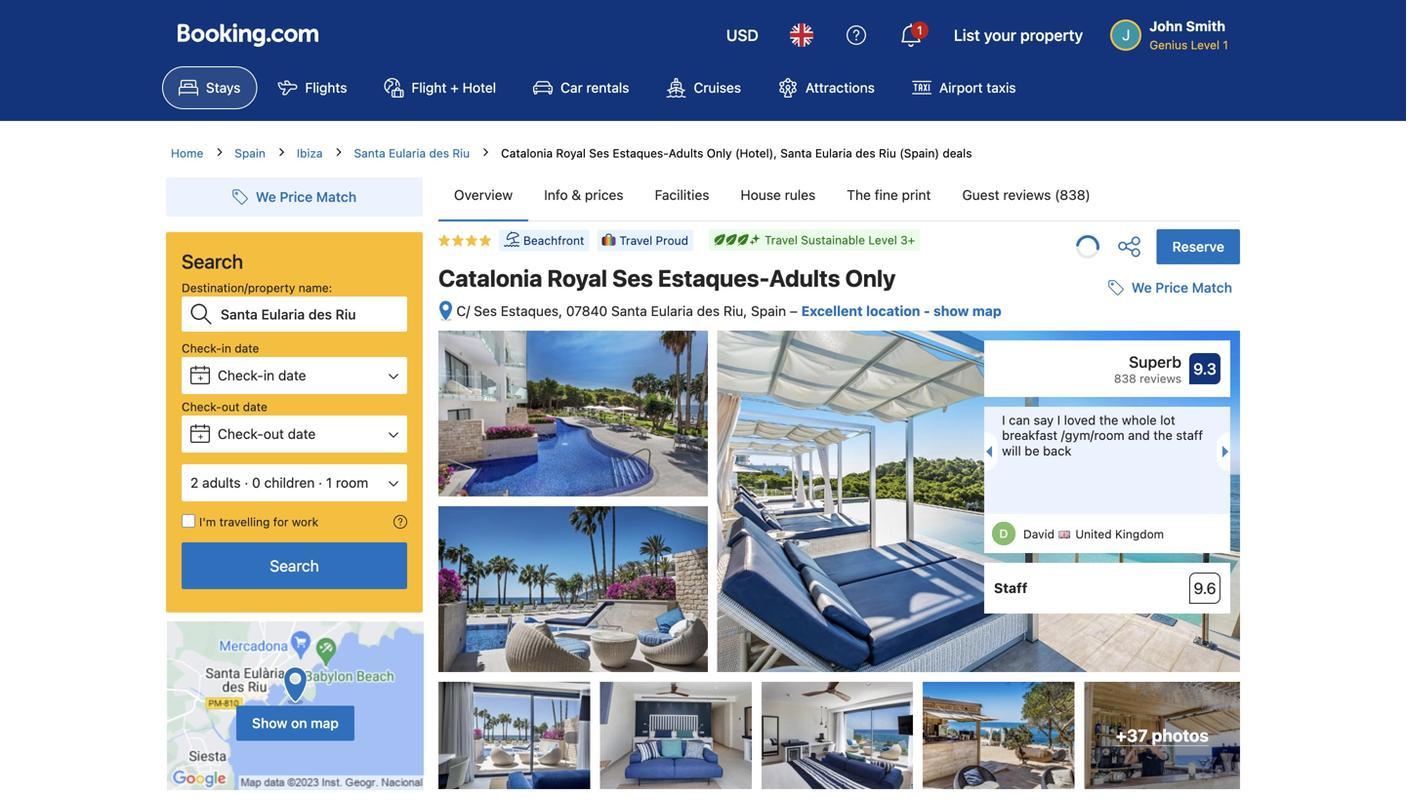 Task type: locate. For each thing, give the bounding box(es) containing it.
check-in date down destination/property at the left of the page
[[182, 342, 259, 355]]

1 horizontal spatial we price match
[[1132, 280, 1232, 296]]

i right say
[[1057, 413, 1061, 428]]

0 vertical spatial price
[[280, 189, 313, 205]]

estaques- up c/ ses estaques, 07840 santa eularia des riu, spain – excellent location - show map
[[658, 265, 769, 292]]

· right children
[[318, 475, 322, 491]]

0 vertical spatial search
[[182, 250, 243, 273]]

0 vertical spatial out
[[222, 400, 240, 414]]

we price match button down 'ibiza' link
[[224, 180, 364, 215]]

loved
[[1064, 413, 1096, 428]]

santa inside santa eularia des riu link
[[354, 146, 385, 160]]

we price match button down reserve button
[[1100, 271, 1240, 306]]

price inside search 'section'
[[280, 189, 313, 205]]

adults for catalonia royal ses estaques-adults only (hotel), santa eularia des riu (spain) deals
[[669, 146, 703, 160]]

spain left the ibiza
[[235, 146, 265, 160]]

work
[[292, 516, 318, 529]]

photos
[[1152, 726, 1209, 746]]

0 vertical spatial we
[[256, 189, 276, 205]]

stays link
[[162, 66, 257, 109]]

0 vertical spatial catalonia
[[501, 146, 553, 160]]

1 vertical spatial price
[[1156, 280, 1189, 296]]

can
[[1009, 413, 1030, 428]]

0 horizontal spatial des
[[429, 146, 449, 160]]

1 horizontal spatial reviews
[[1140, 372, 1182, 386]]

1 vertical spatial only
[[845, 265, 896, 292]]

0 vertical spatial ses
[[589, 146, 609, 160]]

next image
[[1223, 446, 1234, 458]]

1 horizontal spatial we
[[1132, 280, 1152, 296]]

ses right the c/
[[474, 303, 497, 319]]

1 horizontal spatial search
[[270, 557, 319, 576]]

1 horizontal spatial in
[[263, 368, 275, 384]]

previous image
[[980, 446, 992, 458]]

check-out date up adults
[[182, 400, 267, 414]]

1 horizontal spatial the
[[1154, 428, 1173, 443]]

0 vertical spatial adults
[[669, 146, 703, 160]]

we price match down reserve button
[[1132, 280, 1232, 296]]

0 vertical spatial estaques-
[[613, 146, 669, 160]]

children
[[264, 475, 315, 491]]

i left can
[[1002, 413, 1005, 428]]

2 travel from the left
[[619, 234, 652, 247]]

2 vertical spatial +
[[198, 432, 204, 442]]

we down spain link
[[256, 189, 276, 205]]

eularia up the
[[815, 146, 852, 160]]

0 horizontal spatial ·
[[244, 475, 248, 491]]

adults
[[669, 146, 703, 160], [769, 265, 840, 292]]

0 vertical spatial only
[[707, 146, 732, 160]]

0 horizontal spatial we
[[256, 189, 276, 205]]

0 horizontal spatial price
[[280, 189, 313, 205]]

0 vertical spatial match
[[316, 189, 357, 205]]

flight
[[412, 80, 447, 96]]

0 horizontal spatial 1
[[326, 475, 332, 491]]

0 vertical spatial reviews
[[1003, 187, 1051, 203]]

1 left room
[[326, 475, 332, 491]]

we inside search 'section'
[[256, 189, 276, 205]]

in down where are you going? field
[[263, 368, 275, 384]]

1 · from the left
[[244, 475, 248, 491]]

1 horizontal spatial spain
[[751, 303, 786, 319]]

map right on
[[311, 716, 339, 732]]

0 vertical spatial level
[[1191, 38, 1220, 52]]

0 vertical spatial royal
[[556, 146, 586, 160]]

check-in date
[[182, 342, 259, 355], [218, 368, 306, 384]]

1 horizontal spatial only
[[845, 265, 896, 292]]

level down smith
[[1191, 38, 1220, 52]]

travelling
[[219, 516, 270, 529]]

date
[[235, 342, 259, 355], [278, 368, 306, 384], [243, 400, 267, 414], [288, 426, 316, 442]]

1 vertical spatial 1
[[1223, 38, 1228, 52]]

we for the bottom we price match dropdown button
[[1132, 280, 1152, 296]]

eularia down the flight
[[389, 146, 426, 160]]

travel sustainable level 3+
[[765, 233, 915, 247]]

travel left 'proud'
[[619, 234, 652, 247]]

1 riu from the left
[[452, 146, 470, 160]]

if you select this option, we'll show you popular business travel features like breakfast, wifi and free parking. image
[[394, 516, 407, 529]]

1 vertical spatial level
[[868, 233, 897, 247]]

eularia
[[389, 146, 426, 160], [815, 146, 852, 160], [651, 303, 693, 319]]

-
[[924, 303, 930, 319]]

1 vertical spatial reviews
[[1140, 372, 1182, 386]]

we up superb
[[1132, 280, 1152, 296]]

2 i from the left
[[1057, 413, 1061, 428]]

1 vertical spatial in
[[263, 368, 275, 384]]

overview link
[[438, 170, 528, 221]]

1 horizontal spatial i
[[1057, 413, 1061, 428]]

level left 3+
[[868, 233, 897, 247]]

excellent
[[801, 303, 863, 319]]

check-in date down where are you going? field
[[218, 368, 306, 384]]

· left 0
[[244, 475, 248, 491]]

list
[[954, 26, 980, 44]]

0 horizontal spatial level
[[868, 233, 897, 247]]

1 vertical spatial adults
[[769, 265, 840, 292]]

eularia inside santa eularia des riu link
[[389, 146, 426, 160]]

excellent location - show map button
[[801, 303, 1002, 319]]

1 left "list"
[[917, 23, 923, 37]]

john
[[1150, 18, 1183, 34]]

catalonia up info
[[501, 146, 553, 160]]

santa right 07840
[[611, 303, 647, 319]]

1 travel from the left
[[765, 233, 798, 247]]

1 vertical spatial out
[[263, 426, 284, 442]]

1 horizontal spatial level
[[1191, 38, 1220, 52]]

reviews left the (838)
[[1003, 187, 1051, 203]]

royal up the &
[[556, 146, 586, 160]]

out up 2 adults · 0 children · 1 room
[[263, 426, 284, 442]]

guest
[[962, 187, 1000, 203]]

check-out date up 0
[[218, 426, 316, 442]]

estaques- up prices
[[613, 146, 669, 160]]

+37
[[1116, 726, 1148, 746]]

1 vertical spatial estaques-
[[658, 265, 769, 292]]

0 horizontal spatial match
[[316, 189, 357, 205]]

2 horizontal spatial eularia
[[815, 146, 852, 160]]

1 vertical spatial search
[[270, 557, 319, 576]]

0 horizontal spatial adults
[[669, 146, 703, 160]]

0 vertical spatial map
[[972, 303, 1002, 319]]

check-
[[182, 342, 222, 355], [218, 368, 263, 384], [182, 400, 222, 414], [218, 426, 263, 442]]

will
[[1002, 444, 1021, 458]]

1 vertical spatial we price match button
[[1100, 271, 1240, 306]]

1 button
[[888, 12, 934, 59]]

0 horizontal spatial ses
[[474, 303, 497, 319]]

date down destination/property at the left of the page
[[235, 342, 259, 355]]

in
[[222, 342, 231, 355], [263, 368, 275, 384]]

booking.com image
[[178, 23, 318, 47]]

rentals
[[586, 80, 629, 96]]

0 vertical spatial we price match
[[256, 189, 357, 205]]

0 horizontal spatial i
[[1002, 413, 1005, 428]]

ses for catalonia royal ses estaques-adults only
[[612, 265, 653, 292]]

riu
[[452, 146, 470, 160], [879, 146, 896, 160]]

ses up prices
[[589, 146, 609, 160]]

royal
[[556, 146, 586, 160], [547, 265, 607, 292]]

airport taxis
[[939, 80, 1016, 96]]

deals
[[943, 146, 972, 160]]

santa right (hotel),
[[780, 146, 812, 160]]

2 horizontal spatial 1
[[1223, 38, 1228, 52]]

0 horizontal spatial reviews
[[1003, 187, 1051, 203]]

1 vertical spatial we
[[1132, 280, 1152, 296]]

0 horizontal spatial travel
[[619, 234, 652, 247]]

1 horizontal spatial out
[[263, 426, 284, 442]]

riu up 'overview'
[[452, 146, 470, 160]]

we price match for the bottom we price match dropdown button
[[1132, 280, 1232, 296]]

des up overview 'link'
[[429, 146, 449, 160]]

2 adults · 0 children · 1 room button
[[182, 465, 407, 502]]

1 horizontal spatial we price match button
[[1100, 271, 1240, 306]]

search up destination/property at the left of the page
[[182, 250, 243, 273]]

0 vertical spatial in
[[222, 342, 231, 355]]

match
[[316, 189, 357, 205], [1192, 280, 1232, 296]]

only left (hotel),
[[707, 146, 732, 160]]

show on map
[[252, 716, 339, 732]]

1 vertical spatial royal
[[547, 265, 607, 292]]

2 horizontal spatial ses
[[612, 265, 653, 292]]

1 vertical spatial spain
[[751, 303, 786, 319]]

price
[[280, 189, 313, 205], [1156, 280, 1189, 296]]

1 vertical spatial match
[[1192, 280, 1232, 296]]

2 adults · 0 children · 1 room
[[190, 475, 368, 491]]

1 horizontal spatial travel
[[765, 233, 798, 247]]

1 horizontal spatial 1
[[917, 23, 923, 37]]

(spain)
[[900, 146, 939, 160]]

0 vertical spatial 1
[[917, 23, 923, 37]]

price down 'ibiza' link
[[280, 189, 313, 205]]

ses
[[589, 146, 609, 160], [612, 265, 653, 292], [474, 303, 497, 319]]

only
[[707, 146, 732, 160], [845, 265, 896, 292]]

royal up 07840
[[547, 265, 607, 292]]

1 horizontal spatial ·
[[318, 475, 322, 491]]

catalonia royal ses estaques-adults only (hotel), santa eularia des riu (spain) deals
[[501, 146, 972, 160]]

only up location
[[845, 265, 896, 292]]

adults up –
[[769, 265, 840, 292]]

i'm travelling for work
[[199, 516, 318, 529]]

1 vertical spatial +
[[198, 373, 204, 383]]

1 horizontal spatial ses
[[589, 146, 609, 160]]

0 horizontal spatial eularia
[[389, 146, 426, 160]]

0 horizontal spatial out
[[222, 400, 240, 414]]

1 horizontal spatial adults
[[769, 265, 840, 292]]

santa right the ibiza
[[354, 146, 385, 160]]

match down 'ibiza' link
[[316, 189, 357, 205]]

stays
[[206, 80, 241, 96]]

spain left –
[[751, 303, 786, 319]]

we price match button
[[224, 180, 364, 215], [1100, 271, 1240, 306]]

adults for catalonia royal ses estaques-adults only
[[769, 265, 840, 292]]

2 horizontal spatial des
[[856, 146, 876, 160]]

search button
[[182, 543, 407, 590]]

home
[[171, 146, 203, 160]]

we price match inside search 'section'
[[256, 189, 357, 205]]

we price match
[[256, 189, 357, 205], [1132, 280, 1232, 296]]

search section
[[158, 162, 431, 792]]

rules
[[785, 187, 816, 203]]

genius
[[1150, 38, 1188, 52]]

1 vertical spatial map
[[311, 716, 339, 732]]

reviews
[[1003, 187, 1051, 203], [1140, 372, 1182, 386]]

info & prices link
[[528, 170, 639, 221]]

date up 2 adults · 0 children · 1 room "dropdown button"
[[288, 426, 316, 442]]

level inside john smith genius level 1
[[1191, 38, 1220, 52]]

riu left (spain) on the top
[[879, 146, 896, 160]]

+ for check-out date
[[198, 432, 204, 442]]

catalonia
[[501, 146, 553, 160], [438, 265, 542, 292]]

0 vertical spatial we price match button
[[224, 180, 364, 215]]

1 vertical spatial ses
[[612, 265, 653, 292]]

0 vertical spatial spain
[[235, 146, 265, 160]]

catalonia up the c/
[[438, 265, 542, 292]]

click to open map view image
[[438, 301, 453, 323]]

match down reserve button
[[1192, 280, 1232, 296]]

adults up facilities
[[669, 146, 703, 160]]

travel for travel sustainable level 3+
[[765, 233, 798, 247]]

scored 9.6 element
[[1189, 573, 1221, 605]]

+ for check-in date
[[198, 373, 204, 383]]

reviews down superb
[[1140, 372, 1182, 386]]

0 horizontal spatial only
[[707, 146, 732, 160]]

0 horizontal spatial santa
[[354, 146, 385, 160]]

the fine print
[[847, 187, 931, 203]]

search down work
[[270, 557, 319, 576]]

1 horizontal spatial price
[[1156, 280, 1189, 296]]

1 horizontal spatial riu
[[879, 146, 896, 160]]

1 vertical spatial check-out date
[[218, 426, 316, 442]]

search
[[182, 250, 243, 273], [270, 557, 319, 576]]

travel down house rules link
[[765, 233, 798, 247]]

0 horizontal spatial search
[[182, 250, 243, 273]]

0 horizontal spatial riu
[[452, 146, 470, 160]]

ses down travel proud
[[612, 265, 653, 292]]

des left riu,
[[697, 303, 720, 319]]

eularia down catalonia royal ses estaques-adults only
[[651, 303, 693, 319]]

the down lot
[[1154, 428, 1173, 443]]

match inside search 'section'
[[316, 189, 357, 205]]

match for the bottom we price match dropdown button
[[1192, 280, 1232, 296]]

john smith genius level 1
[[1150, 18, 1228, 52]]

flights
[[305, 80, 347, 96]]

travel for travel proud
[[619, 234, 652, 247]]

1
[[917, 23, 923, 37], [1223, 38, 1228, 52], [326, 475, 332, 491]]

out
[[222, 400, 240, 414], [263, 426, 284, 442]]

spain link
[[235, 145, 265, 162]]

0 horizontal spatial we price match
[[256, 189, 357, 205]]

1 vertical spatial catalonia
[[438, 265, 542, 292]]

house rules link
[[725, 170, 831, 221]]

price for the bottom we price match dropdown button
[[1156, 280, 1189, 296]]

reviews inside superb 838 reviews
[[1140, 372, 1182, 386]]

the up /gym/room
[[1099, 413, 1118, 428]]

in down destination/property at the left of the page
[[222, 342, 231, 355]]

price down reserve button
[[1156, 280, 1189, 296]]

map
[[972, 303, 1002, 319], [311, 716, 339, 732]]

0 horizontal spatial map
[[311, 716, 339, 732]]

ibiza
[[297, 146, 323, 160]]

0 horizontal spatial we price match button
[[224, 180, 364, 215]]

we price match down 'ibiza' link
[[256, 189, 357, 205]]

1 vertical spatial we price match
[[1132, 280, 1232, 296]]

house
[[741, 187, 781, 203]]

show
[[934, 303, 969, 319]]

1 horizontal spatial match
[[1192, 280, 1232, 296]]

royal for catalonia royal ses estaques-adults only
[[547, 265, 607, 292]]

only for catalonia royal ses estaques-adults only
[[845, 265, 896, 292]]

be
[[1025, 444, 1040, 458]]

c/ ses estaques, 07840 santa eularia des riu, spain – excellent location - show map
[[456, 303, 1002, 319]]

facilities link
[[639, 170, 725, 221]]

1 down smith
[[1223, 38, 1228, 52]]

sustainable
[[801, 233, 865, 247]]

des up the
[[856, 146, 876, 160]]

overview
[[454, 187, 513, 203]]

out up adults
[[222, 400, 240, 414]]

2 vertical spatial 1
[[326, 475, 332, 491]]

map right show
[[972, 303, 1002, 319]]

c/
[[456, 303, 470, 319]]

show
[[252, 716, 287, 732]]

check-out date
[[182, 400, 267, 414], [218, 426, 316, 442]]



Task type: vqa. For each thing, say whether or not it's contained in the screenshot.
left 1
yes



Task type: describe. For each thing, give the bounding box(es) containing it.
1 i from the left
[[1002, 413, 1005, 428]]

cruises link
[[650, 66, 758, 109]]

0 horizontal spatial spain
[[235, 146, 265, 160]]

hotel
[[463, 80, 496, 96]]

location
[[866, 303, 920, 319]]

on
[[291, 716, 307, 732]]

superb
[[1129, 353, 1182, 372]]

the
[[847, 187, 871, 203]]

smith
[[1186, 18, 1226, 34]]

fine
[[875, 187, 898, 203]]

airport
[[939, 80, 983, 96]]

cruises
[[694, 80, 741, 96]]

name:
[[299, 281, 332, 295]]

0 horizontal spatial in
[[222, 342, 231, 355]]

staff
[[1176, 428, 1203, 443]]

house rules
[[741, 187, 816, 203]]

1 inside "dropdown button"
[[326, 475, 332, 491]]

ibiza link
[[297, 145, 323, 162]]

0 vertical spatial check-out date
[[182, 400, 267, 414]]

santa eularia des riu link
[[354, 145, 470, 162]]

2 · from the left
[[318, 475, 322, 491]]

1 horizontal spatial des
[[697, 303, 720, 319]]

if you select this option, we'll show you popular business travel features like breakfast, wifi and free parking. image
[[394, 516, 407, 529]]

say
[[1034, 413, 1054, 428]]

1 horizontal spatial eularia
[[651, 303, 693, 319]]

flight + hotel link
[[368, 66, 513, 109]]

838
[[1114, 372, 1136, 386]]

facilities
[[655, 187, 709, 203]]

0 vertical spatial check-in date
[[182, 342, 259, 355]]

proud
[[656, 234, 688, 247]]

your account menu john smith genius level 1 element
[[1111, 9, 1236, 54]]

/gym/room
[[1061, 428, 1125, 443]]

flights link
[[261, 66, 364, 109]]

catalonia for catalonia royal ses estaques-adults only (hotel), santa eularia des riu (spain) deals
[[501, 146, 553, 160]]

adults
[[202, 475, 241, 491]]

attractions
[[806, 80, 875, 96]]

list your property
[[954, 26, 1083, 44]]

for
[[273, 516, 289, 529]]

1 inside dropdown button
[[917, 23, 923, 37]]

1 horizontal spatial map
[[972, 303, 1002, 319]]

match for we price match dropdown button within the search 'section'
[[316, 189, 357, 205]]

we for we price match dropdown button within the search 'section'
[[256, 189, 276, 205]]

07840
[[566, 303, 608, 319]]

search inside button
[[270, 557, 319, 576]]

ses for catalonia royal ses estaques-adults only (hotel), santa eularia des riu (spain) deals
[[589, 146, 609, 160]]

car rentals
[[561, 80, 629, 96]]

i can say i loved the whole lot breakfast /gym/room and the staff will be back
[[1002, 413, 1203, 458]]

date up 0
[[243, 400, 267, 414]]

we price match for we price match dropdown button within the search 'section'
[[256, 189, 357, 205]]

car rentals link
[[517, 66, 646, 109]]

2
[[190, 475, 199, 491]]

home link
[[171, 145, 203, 162]]

reserve button
[[1157, 229, 1240, 265]]

estaques- for catalonia royal ses estaques-adults only
[[658, 265, 769, 292]]

+37 photos link
[[1085, 683, 1240, 790]]

catalonia royal ses estaques-adults only (hotel), santa eularia des riu (spain) deals link
[[501, 146, 972, 160]]

1 inside john smith genius level 1
[[1223, 38, 1228, 52]]

royal for catalonia royal ses estaques-adults only (hotel), santa eularia des riu (spain) deals
[[556, 146, 586, 160]]

property
[[1020, 26, 1083, 44]]

destination/property
[[182, 281, 295, 295]]

back
[[1043, 444, 1072, 458]]

superb 838 reviews
[[1114, 353, 1182, 386]]

0
[[252, 475, 260, 491]]

1 horizontal spatial santa
[[611, 303, 647, 319]]

rated superb element
[[994, 351, 1182, 374]]

0 vertical spatial +
[[450, 80, 459, 96]]

room
[[336, 475, 368, 491]]

usd
[[726, 26, 759, 44]]

santa eularia des riu
[[354, 146, 470, 160]]

reserve
[[1173, 239, 1225, 255]]

2 riu from the left
[[879, 146, 896, 160]]

–
[[790, 303, 798, 319]]

list your property link
[[942, 12, 1095, 59]]

david
[[1023, 528, 1055, 542]]

2 vertical spatial ses
[[474, 303, 497, 319]]

1 vertical spatial check-in date
[[218, 368, 306, 384]]

only for catalonia royal ses estaques-adults only (hotel), santa eularia des riu (spain) deals
[[707, 146, 732, 160]]

print
[[902, 187, 931, 203]]

united
[[1075, 528, 1112, 542]]

9.3
[[1193, 360, 1217, 379]]

riu,
[[724, 303, 747, 319]]

airport taxis link
[[895, 66, 1033, 109]]

we price match button inside search 'section'
[[224, 180, 364, 215]]

united kingdom
[[1075, 528, 1164, 542]]

0 horizontal spatial the
[[1099, 413, 1118, 428]]

kingdom
[[1115, 528, 1164, 542]]

scored 9.3 element
[[1189, 354, 1221, 385]]

usd button
[[715, 12, 770, 59]]

lot
[[1160, 413, 1175, 428]]

taxis
[[987, 80, 1016, 96]]

date down where are you going? field
[[278, 368, 306, 384]]

whole
[[1122, 413, 1157, 428]]

catalonia for catalonia royal ses estaques-adults only
[[438, 265, 542, 292]]

9.6
[[1194, 580, 1216, 598]]

i'm
[[199, 516, 216, 529]]

Where are you going? field
[[213, 297, 407, 332]]

breakfast
[[1002, 428, 1058, 443]]

&
[[572, 187, 581, 203]]

2 horizontal spatial santa
[[780, 146, 812, 160]]

travel proud
[[619, 234, 688, 247]]

price for we price match dropdown button within the search 'section'
[[280, 189, 313, 205]]

catalonia royal ses estaques-adults only
[[438, 265, 896, 292]]

the fine print link
[[831, 170, 947, 221]]

staff
[[994, 581, 1028, 597]]

map inside search 'section'
[[311, 716, 339, 732]]

3+
[[900, 233, 915, 247]]

estaques- for catalonia royal ses estaques-adults only (hotel), santa eularia des riu (spain) deals
[[613, 146, 669, 160]]

(838)
[[1055, 187, 1091, 203]]

prices
[[585, 187, 624, 203]]



